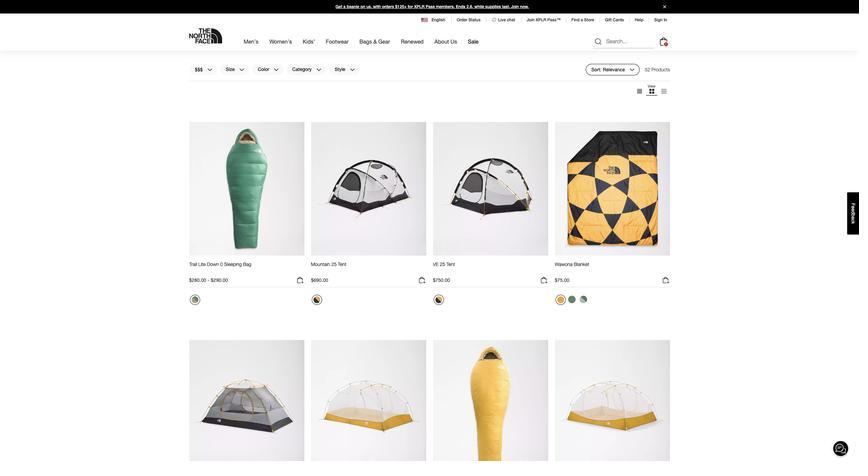 Task type: describe. For each thing, give the bounding box(es) containing it.
mountain
[[311, 262, 330, 268]]

1 50 from the left
[[451, 43, 456, 49]]

assault 3 futurelight™ tent image
[[311, 0, 426, 38]]

mountain 25 tent image
[[311, 122, 426, 256]]

wawona bed 20 sleeping bag
[[189, 43, 252, 49]]

Summit Gold/Tin Grey radio
[[312, 77, 322, 87]]

kids'
[[303, 38, 315, 45]]

0 horizontal spatial $choose color$ option group
[[433, 76, 456, 90]]

order status
[[457, 18, 481, 22]]

tent inside button
[[368, 43, 376, 49]]

deep grass green/asphalt grey image
[[435, 79, 442, 85]]

english link
[[421, 17, 446, 23]]

sleeping inside wawona bed 20 sleeping bag button
[[224, 43, 242, 49]]

trail lite down 0 sleeping bag image
[[189, 122, 304, 256]]

c
[[851, 219, 856, 222]]

sale
[[468, 38, 479, 45]]

beanie
[[347, 4, 359, 9]]

f e e d b a c k button
[[847, 193, 859, 235]]

$75.00 button
[[555, 277, 670, 288]]

women's trail lite 50 backpack button
[[555, 43, 620, 56]]

trail lite 50 backpack button
[[433, 43, 478, 56]]

$690.00 button
[[311, 277, 426, 288]]

f
[[851, 203, 856, 206]]

summit gold/asphalt grey image
[[435, 297, 442, 304]]

$750.00 button
[[433, 277, 548, 288]]

trail lite down 0 sleeping bag
[[189, 262, 251, 268]]

ve 25 tent
[[433, 262, 455, 268]]

gift cards link
[[605, 18, 624, 22]]

$75.00
[[555, 278, 569, 283]]

trail lite 50 backpack image
[[433, 0, 548, 38]]

help link
[[635, 18, 644, 22]]

relevance
[[603, 67, 625, 72]]

$280.00
[[189, 278, 206, 283]]

style
[[335, 67, 345, 72]]

Summit Gold/Asphalt Grey radio
[[434, 295, 444, 305]]

52 products
[[645, 67, 670, 72]]

1 horizontal spatial xplr
[[536, 18, 546, 22]]

in
[[664, 18, 667, 22]]

us,
[[366, 4, 372, 9]]

sign
[[654, 18, 663, 22]]

wawona blanket image
[[555, 122, 670, 256]]

gift cards
[[605, 18, 624, 22]]

b
[[851, 214, 856, 217]]

english
[[432, 18, 445, 22]]

wawona bed 20 sleeping bag image
[[189, 0, 304, 38]]

assault 3 futurelight™ tent
[[311, 43, 376, 49]]

20
[[218, 43, 223, 49]]

2 backpack from the left
[[599, 43, 620, 49]]

summit gold geodome print image
[[557, 297, 564, 304]]

gear
[[378, 38, 390, 45]]

trail lite 2 tent image
[[311, 340, 426, 462]]

Reef Watersblue Coral radio
[[556, 77, 566, 87]]

gift
[[605, 18, 612, 22]]

3
[[327, 43, 330, 49]]

about us
[[435, 38, 457, 45]]

reef watersblue coral image
[[557, 79, 564, 85]]

women's trail lite 50 backpack image
[[555, 0, 670, 38]]

search all image
[[594, 37, 602, 46]]

men's
[[244, 38, 259, 45]]

blanket
[[574, 262, 589, 268]]

summit gold/asphalt grey image
[[313, 297, 320, 304]]

now.
[[520, 4, 529, 9]]

trail for trail lite 50 backpack
[[433, 43, 441, 49]]

women's
[[269, 38, 292, 45]]

us
[[451, 38, 457, 45]]

&
[[373, 38, 377, 45]]

last.
[[502, 4, 510, 9]]

get
[[336, 4, 342, 9]]

a for store
[[581, 18, 583, 22]]

52
[[645, 67, 650, 72]]

find a store link
[[571, 18, 594, 22]]

trail lite down 35 sleeping bag image
[[433, 340, 548, 462]]

about
[[435, 38, 449, 45]]

order
[[457, 18, 467, 22]]

while
[[474, 4, 484, 9]]

chat
[[507, 18, 515, 22]]

New Taupe Green/Sulphur Moss radio
[[566, 295, 577, 305]]

bags & gear
[[359, 38, 390, 45]]

view
[[648, 84, 656, 88]]

supplies
[[485, 4, 501, 9]]

renewed link
[[401, 32, 424, 51]]

order status link
[[457, 18, 481, 22]]

sign in
[[654, 18, 667, 22]]

TNF Black/Asphalt Grey radio
[[444, 76, 455, 87]]

live chat button
[[491, 17, 516, 23]]

1 horizontal spatial $choose color$ option group
[[555, 295, 589, 308]]

view list box
[[633, 84, 670, 99]]

footwear link
[[326, 32, 349, 51]]

color
[[258, 67, 269, 72]]

a inside f e e d b a c k button
[[851, 217, 856, 219]]

0 vertical spatial xplr
[[414, 4, 425, 9]]

$125+
[[395, 4, 407, 9]]

get a beanie on us, with orders $125+ for xplr pass members. ends 2.6, while supplies last. join now. link
[[0, 0, 859, 14]]

1
[[665, 43, 667, 46]]

on
[[361, 4, 365, 9]]

Dark Sage Fossil Fern Print/Misty Sage radio
[[578, 295, 589, 305]]

bags & gear link
[[359, 32, 390, 51]]

bed
[[208, 43, 217, 49]]

1 link
[[658, 36, 669, 47]]

ve 25 tent button
[[433, 262, 455, 274]]

lite for trail lite 50 backpack
[[442, 43, 449, 49]]

tent for ve 25 tent
[[446, 262, 455, 268]]

d
[[851, 212, 856, 214]]

tnf black/asphalt grey image
[[446, 78, 454, 85]]

dark sage fossil fern print/misty sage image
[[580, 296, 587, 304]]

2 e from the top
[[851, 209, 856, 212]]

wawona blanket button
[[555, 262, 589, 274]]

$690.00
[[311, 278, 328, 283]]



Task type: locate. For each thing, give the bounding box(es) containing it.
e up b on the right
[[851, 209, 856, 212]]

products
[[652, 67, 670, 72]]

a up the 'k'
[[851, 217, 856, 219]]

1 horizontal spatial a
[[581, 18, 583, 22]]

tent left gear
[[368, 43, 376, 49]]

0 vertical spatial bag
[[243, 43, 252, 49]]

$750.00
[[433, 278, 450, 283]]

lite left 'down'
[[198, 262, 206, 268]]

mountain 25 tent
[[311, 262, 346, 268]]

tent for mountain 25 tent
[[338, 262, 346, 268]]

wawona up the $75.00
[[555, 262, 573, 268]]

the north face home page image
[[189, 28, 222, 44]]

1 e from the top
[[851, 206, 856, 209]]

status
[[469, 18, 481, 22]]

new taupe green/sulphur moss image
[[568, 296, 576, 304]]

sale link
[[468, 32, 479, 51]]

25 right mountain
[[331, 262, 337, 268]]

$choose color$ option group
[[433, 76, 456, 90], [555, 295, 589, 308]]

live chat
[[498, 18, 515, 22]]

0 vertical spatial sleeping
[[224, 43, 242, 49]]

xplr right for
[[414, 4, 425, 9]]

0 horizontal spatial tent
[[338, 262, 346, 268]]

lite inside trail lite 50 backpack button
[[442, 43, 449, 49]]

2 vertical spatial a
[[851, 217, 856, 219]]

women's trail lite 50 backpack
[[555, 43, 620, 49]]

a for beanie
[[343, 4, 346, 9]]

size
[[226, 67, 235, 72]]

wawona left bed
[[189, 43, 207, 49]]

renewed
[[401, 38, 424, 45]]

e up d
[[851, 206, 856, 209]]

tent inside button
[[338, 262, 346, 268]]

assault 3 futurelight™ tent button
[[311, 43, 376, 56]]

backpack up sort: relevance
[[599, 43, 620, 49]]

0 horizontal spatial backpack
[[457, 43, 478, 49]]

lite left search all icon
[[584, 43, 592, 49]]

2 50 from the left
[[593, 43, 598, 49]]

1 vertical spatial join
[[527, 18, 535, 22]]

tent
[[368, 43, 376, 49], [338, 262, 346, 268], [446, 262, 455, 268]]

Summit Gold/Asphalt Grey radio
[[312, 295, 322, 305]]

sleeping right 0 at the left bottom of the page
[[224, 262, 242, 268]]

0 vertical spatial $choose color$ option group
[[433, 76, 456, 90]]

wawona
[[189, 43, 207, 49], [555, 262, 573, 268]]

sleeping
[[224, 43, 242, 49], [224, 262, 242, 268]]

0 vertical spatial join
[[511, 4, 519, 9]]

0 horizontal spatial 25
[[331, 262, 337, 268]]

0 horizontal spatial trail
[[189, 262, 197, 268]]

2.6,
[[467, 4, 473, 9]]

0 vertical spatial a
[[343, 4, 346, 9]]

wawona for wawona blanket
[[555, 262, 573, 268]]

color button
[[252, 64, 284, 76]]

backpack
[[457, 43, 478, 49], [599, 43, 620, 49]]

trail lite 50 backpack
[[433, 43, 478, 49]]

kids' link
[[303, 32, 315, 51]]

bag right 0 at the left bottom of the page
[[243, 262, 251, 268]]

1 horizontal spatial lite
[[442, 43, 449, 49]]

1 horizontal spatial wawona
[[555, 262, 573, 268]]

futurelight™
[[331, 43, 367, 49]]

ends
[[456, 4, 465, 9]]

k
[[851, 222, 856, 224]]

Arrowwood Yellow Mountain Panorama Print radio
[[190, 77, 200, 87]]

lite
[[442, 43, 449, 49], [584, 43, 592, 49], [198, 262, 206, 268]]

men's link
[[244, 32, 259, 51]]

1 vertical spatial $choose color$ option group
[[555, 295, 589, 308]]

0 horizontal spatial a
[[343, 4, 346, 9]]

bags
[[359, 38, 372, 45]]

$290.00
[[211, 278, 228, 283]]

0 horizontal spatial xplr
[[414, 4, 425, 9]]

pass
[[426, 4, 435, 9]]

$$$
[[195, 67, 203, 72]]

sort: relevance
[[591, 67, 625, 72]]

1 25 from the left
[[331, 262, 337, 268]]

1 horizontal spatial 25
[[440, 262, 445, 268]]

down
[[207, 262, 219, 268]]

Search search field
[[593, 35, 654, 48]]

Summit Gold Geodome Print radio
[[556, 295, 566, 305]]

members.
[[436, 4, 455, 9]]

1 vertical spatial a
[[581, 18, 583, 22]]

backpack right us
[[457, 43, 478, 49]]

lite inside women's trail lite 50 backpack button
[[584, 43, 592, 49]]

sort:
[[591, 67, 602, 72]]

0 vertical spatial wawona
[[189, 43, 207, 49]]

trail lite down 0 sleeping bag button
[[189, 262, 251, 274]]

tent right mountain
[[338, 262, 346, 268]]

trail up $280.00
[[189, 262, 197, 268]]

category button
[[287, 64, 326, 76]]

women's
[[555, 43, 574, 49]]

find
[[571, 18, 580, 22]]

0 horizontal spatial lite
[[198, 262, 206, 268]]

lite left us
[[442, 43, 449, 49]]

women's link
[[269, 32, 292, 51]]

trail right women's
[[575, 43, 583, 49]]

1 vertical spatial sleeping
[[224, 262, 242, 268]]

trail lite 3 tent image
[[555, 340, 670, 462]]

join
[[511, 4, 519, 9], [527, 18, 535, 22]]

sleeping right 20
[[224, 43, 242, 49]]

lite for trail lite down 0 sleeping bag
[[198, 262, 206, 268]]

2 horizontal spatial lite
[[584, 43, 592, 49]]

deep grass green/khaki stone image
[[192, 297, 198, 304]]

1 horizontal spatial backpack
[[599, 43, 620, 49]]

close image
[[660, 5, 669, 8]]

trail for trail lite down 0 sleeping bag
[[189, 262, 197, 268]]

-
[[208, 278, 209, 283]]

bag inside "button"
[[243, 262, 251, 268]]

Deep Grass Green/Asphalt Grey radio
[[434, 77, 444, 87]]

trail left us
[[433, 43, 441, 49]]

with
[[373, 4, 381, 9]]

join xplr pass™ link
[[527, 18, 561, 22]]

wawona bed 20 sleeping bag button
[[189, 43, 252, 56]]

orders
[[382, 4, 394, 9]]

25 inside button
[[331, 262, 337, 268]]

bag up size dropdown button
[[243, 43, 252, 49]]

a
[[343, 4, 346, 9], [581, 18, 583, 22], [851, 217, 856, 219]]

about us link
[[435, 32, 457, 51]]

footwear
[[326, 38, 349, 45]]

25 right ve
[[440, 262, 445, 268]]

arrowwood yellow mountain panorama print image
[[192, 79, 198, 85]]

$$$ button
[[189, 64, 217, 76]]

1 horizontal spatial join
[[527, 18, 535, 22]]

$280.00 - $290.00
[[189, 278, 228, 283]]

1 vertical spatial xplr
[[536, 18, 546, 22]]

sign in button
[[654, 18, 667, 22]]

lite inside trail lite down 0 sleeping bag "button"
[[198, 262, 206, 268]]

stormbreak 2 tent image
[[189, 340, 304, 462]]

0
[[220, 262, 223, 268]]

sleeping inside trail lite down 0 sleeping bag "button"
[[224, 262, 242, 268]]

1 horizontal spatial trail
[[433, 43, 441, 49]]

1 backpack from the left
[[457, 43, 478, 49]]

a inside get a beanie on us, with orders $125+ for xplr pass members. ends 2.6, while supplies last. join now. link
[[343, 4, 346, 9]]

bag inside button
[[243, 43, 252, 49]]

0 horizontal spatial wawona
[[189, 43, 207, 49]]

2 horizontal spatial trail
[[575, 43, 583, 49]]

25 for mountain
[[331, 262, 337, 268]]

live
[[498, 18, 506, 22]]

xplr left 'pass™' on the top right of page
[[536, 18, 546, 22]]

get a beanie on us, with orders $125+ for xplr pass members. ends 2.6, while supplies last. join now.
[[336, 4, 529, 9]]

1 horizontal spatial 50
[[593, 43, 598, 49]]

25 for ve
[[440, 262, 445, 268]]

Deep Grass Green/Khaki Stone radio
[[190, 295, 200, 305]]

store
[[584, 18, 594, 22]]

join right the last.
[[511, 4, 519, 9]]

2 horizontal spatial a
[[851, 217, 856, 219]]

tent inside button
[[446, 262, 455, 268]]

52 products status
[[645, 64, 670, 76]]

xplr
[[414, 4, 425, 9], [536, 18, 546, 22]]

0 horizontal spatial 50
[[451, 43, 456, 49]]

a right get
[[343, 4, 346, 9]]

a right find
[[581, 18, 583, 22]]

tent right ve
[[446, 262, 455, 268]]

view button
[[646, 84, 658, 99]]

join down "now."
[[527, 18, 535, 22]]

2 25 from the left
[[440, 262, 445, 268]]

style button
[[329, 64, 360, 76]]

mountain 25 tent button
[[311, 262, 346, 274]]

2 horizontal spatial tent
[[446, 262, 455, 268]]

ve 25 tent image
[[433, 122, 548, 256]]

sort: relevance button
[[586, 64, 640, 76]]

25 inside button
[[440, 262, 445, 268]]

summit gold/tin grey image
[[313, 79, 320, 85]]

e
[[851, 206, 856, 209], [851, 209, 856, 212]]

trail inside "button"
[[189, 262, 197, 268]]

join xplr pass™
[[527, 18, 561, 22]]

wawona for wawona bed 20 sleeping bag
[[189, 43, 207, 49]]

50
[[451, 43, 456, 49], [593, 43, 598, 49]]

1 vertical spatial bag
[[243, 262, 251, 268]]

1 vertical spatial wawona
[[555, 262, 573, 268]]

1 horizontal spatial tent
[[368, 43, 376, 49]]

0 horizontal spatial join
[[511, 4, 519, 9]]

pass™
[[547, 18, 561, 22]]



Task type: vqa. For each thing, say whether or not it's contained in the screenshot.
"entry" in the right top of the page
no



